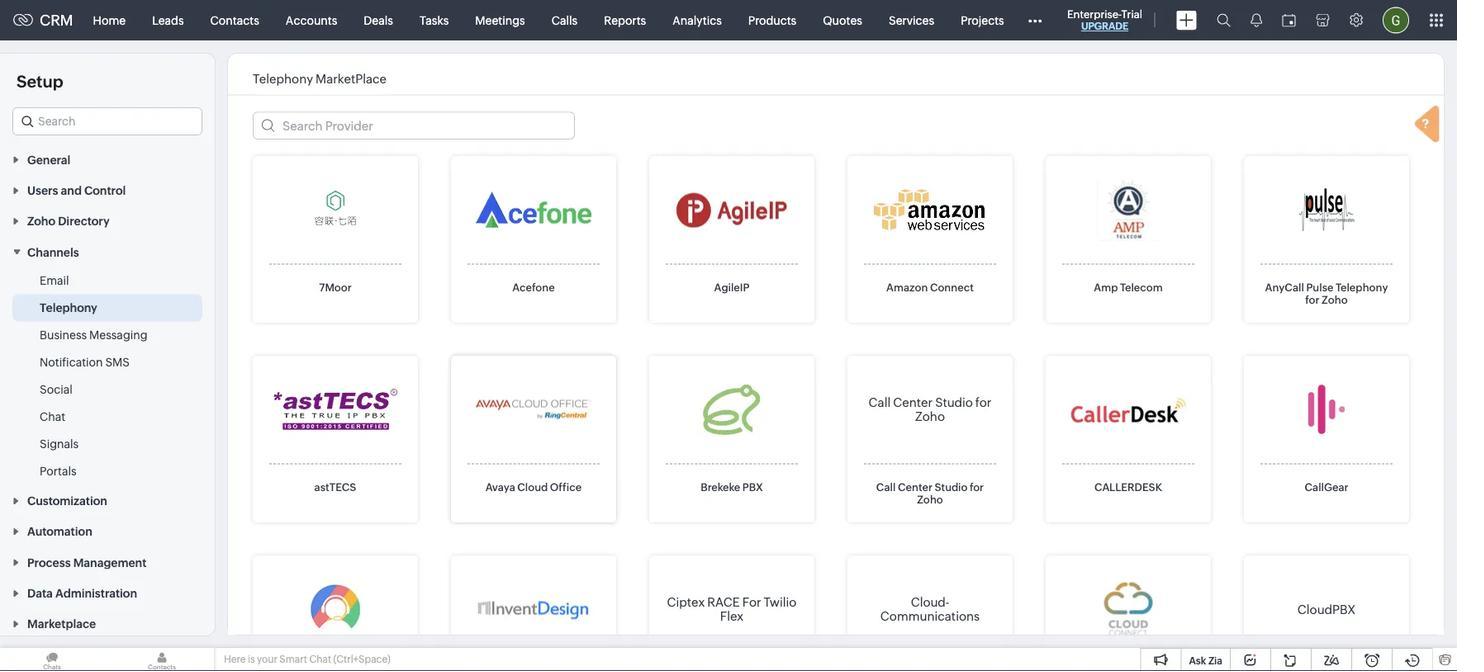 Task type: vqa. For each thing, say whether or not it's contained in the screenshot.
Search element
yes



Task type: locate. For each thing, give the bounding box(es) containing it.
users
[[27, 184, 58, 197]]

social link
[[40, 381, 72, 398]]

chat
[[40, 410, 65, 423], [309, 654, 331, 665]]

services
[[889, 14, 934, 27]]

process management
[[27, 556, 147, 569]]

services link
[[876, 0, 948, 40]]

administration
[[55, 587, 137, 600]]

signals element
[[1241, 0, 1272, 40]]

reports
[[604, 14, 646, 27]]

search element
[[1207, 0, 1241, 40]]

chat down social
[[40, 410, 65, 423]]

sms
[[105, 355, 130, 369]]

and
[[61, 184, 82, 197]]

marketplace button
[[0, 609, 215, 639]]

notification
[[40, 355, 103, 369]]

your
[[257, 654, 277, 665]]

None field
[[12, 107, 202, 135]]

chat link
[[40, 408, 65, 425]]

accounts
[[286, 14, 337, 27]]

telephony
[[40, 301, 97, 314]]

general button
[[0, 144, 215, 175]]

leads
[[152, 14, 184, 27]]

(ctrl+space)
[[333, 654, 391, 665]]

search image
[[1217, 13, 1231, 27]]

chat right smart
[[309, 654, 331, 665]]

projects link
[[948, 0, 1017, 40]]

quotes
[[823, 14, 862, 27]]

calls
[[552, 14, 578, 27]]

contacts link
[[197, 0, 272, 40]]

accounts link
[[272, 0, 350, 40]]

1 horizontal spatial chat
[[309, 654, 331, 665]]

analytics
[[673, 14, 722, 27]]

management
[[73, 556, 147, 569]]

analytics link
[[659, 0, 735, 40]]

email
[[40, 274, 69, 287]]

zoho directory
[[27, 215, 110, 228]]

ask
[[1189, 655, 1206, 667]]

tasks
[[420, 14, 449, 27]]

Search text field
[[13, 108, 202, 135]]

0 horizontal spatial chat
[[40, 410, 65, 423]]

portals
[[40, 465, 77, 478]]

0 vertical spatial chat
[[40, 410, 65, 423]]

email link
[[40, 272, 69, 289]]

notification sms link
[[40, 354, 130, 370]]

1 vertical spatial chat
[[309, 654, 331, 665]]

customization button
[[0, 485, 215, 516]]

create menu image
[[1176, 10, 1197, 30]]

tasks link
[[406, 0, 462, 40]]

enterprise-trial upgrade
[[1067, 8, 1142, 32]]

products
[[748, 14, 797, 27]]



Task type: describe. For each thing, give the bounding box(es) containing it.
meetings
[[475, 14, 525, 27]]

process management button
[[0, 547, 215, 578]]

profile element
[[1373, 0, 1419, 40]]

upgrade
[[1081, 21, 1128, 32]]

control
[[84, 184, 126, 197]]

chats image
[[0, 648, 104, 672]]

business messaging link
[[40, 327, 148, 343]]

is
[[248, 654, 255, 665]]

create menu element
[[1166, 0, 1207, 40]]

quotes link
[[810, 0, 876, 40]]

customization
[[27, 495, 107, 508]]

signals image
[[1251, 13, 1262, 27]]

crm link
[[13, 12, 73, 29]]

users and control
[[27, 184, 126, 197]]

portals link
[[40, 463, 77, 479]]

chat inside channels region
[[40, 410, 65, 423]]

projects
[[961, 14, 1004, 27]]

notification sms
[[40, 355, 130, 369]]

calendar image
[[1282, 14, 1296, 27]]

data administration button
[[0, 578, 215, 609]]

here is your smart chat (ctrl+space)
[[224, 654, 391, 665]]

data administration
[[27, 587, 137, 600]]

signals
[[40, 437, 79, 450]]

smart
[[280, 654, 307, 665]]

automation button
[[0, 516, 215, 547]]

meetings link
[[462, 0, 538, 40]]

channels region
[[0, 267, 215, 485]]

automation
[[27, 525, 92, 539]]

trial
[[1121, 8, 1142, 20]]

deals
[[364, 14, 393, 27]]

crm
[[40, 12, 73, 29]]

setup
[[17, 72, 63, 91]]

marketplace
[[27, 618, 96, 631]]

general
[[27, 153, 70, 166]]

Other Modules field
[[1017, 7, 1053, 33]]

signals link
[[40, 436, 79, 452]]

channels
[[27, 246, 79, 259]]

calls link
[[538, 0, 591, 40]]

products link
[[735, 0, 810, 40]]

telephony link
[[40, 299, 97, 316]]

ask zia
[[1189, 655, 1223, 667]]

contacts
[[210, 14, 259, 27]]

zoho directory button
[[0, 205, 215, 236]]

zoho
[[27, 215, 55, 228]]

home
[[93, 14, 126, 27]]

business messaging
[[40, 328, 148, 341]]

enterprise-
[[1067, 8, 1121, 20]]

reports link
[[591, 0, 659, 40]]

process
[[27, 556, 71, 569]]

messaging
[[89, 328, 148, 341]]

channels button
[[0, 236, 215, 267]]

zia
[[1208, 655, 1223, 667]]

users and control button
[[0, 175, 215, 205]]

here
[[224, 654, 246, 665]]

contacts image
[[110, 648, 214, 672]]

profile image
[[1383, 7, 1409, 33]]

directory
[[58, 215, 110, 228]]

home link
[[80, 0, 139, 40]]

business
[[40, 328, 87, 341]]

deals link
[[350, 0, 406, 40]]

social
[[40, 383, 72, 396]]

data
[[27, 587, 53, 600]]

leads link
[[139, 0, 197, 40]]



